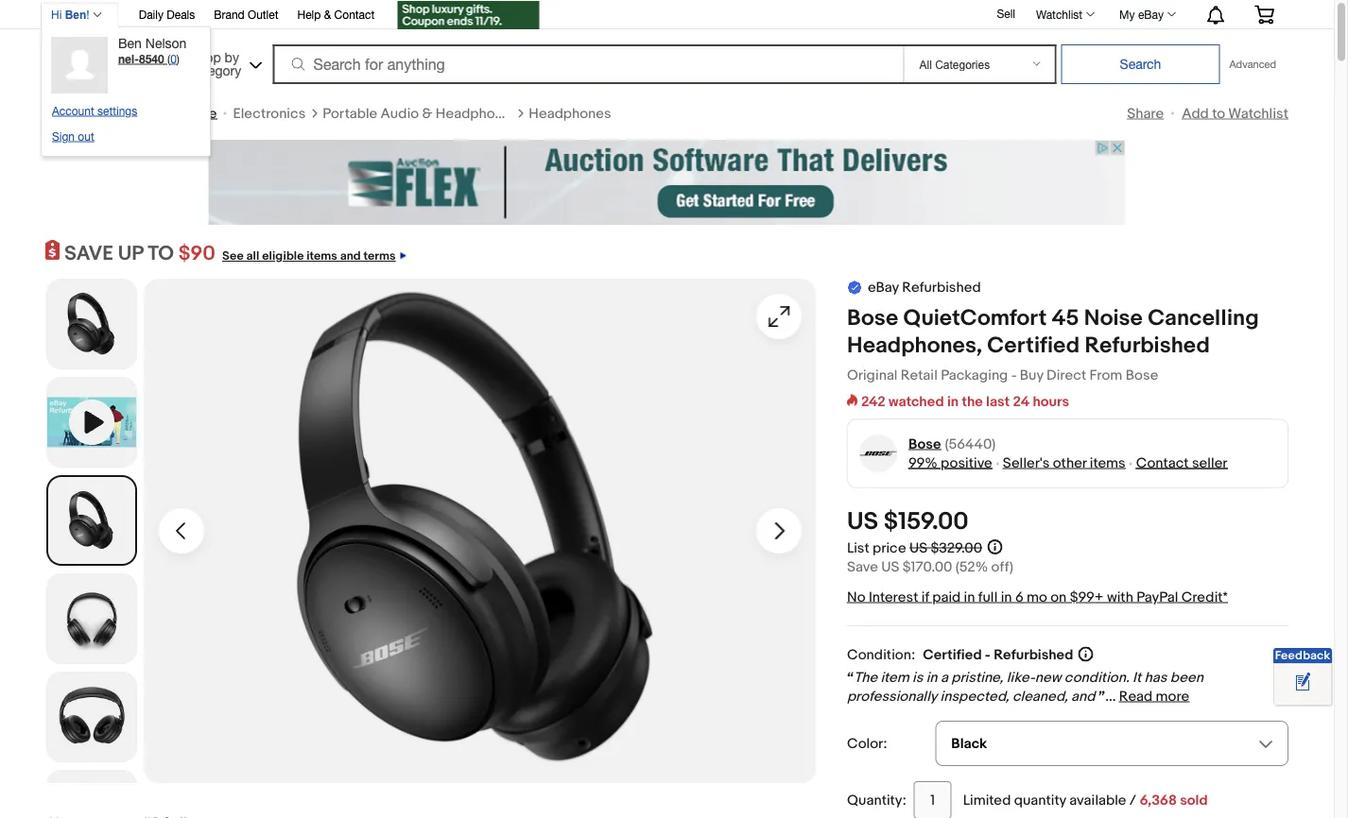 Task type: describe. For each thing, give the bounding box(es) containing it.
$170.00
[[903, 559, 953, 576]]

hours
[[1033, 393, 1070, 411]]

noise
[[1085, 306, 1143, 332]]

back
[[74, 105, 106, 122]]

in left the
[[947, 393, 959, 411]]

" ... read more
[[1099, 689, 1190, 706]]

advanced link
[[1220, 45, 1286, 83]]

items inside see all eligible items and terms link
[[307, 249, 337, 264]]

my ebay
[[1120, 8, 1164, 21]]

account
[[52, 104, 94, 117]]

$159.00
[[884, 508, 969, 537]]

video 1 of 1 image
[[47, 378, 136, 467]]

bose image
[[859, 435, 898, 473]]

out
[[78, 130, 94, 143]]

read
[[1119, 689, 1153, 706]]

packaging
[[941, 367, 1008, 384]]

share
[[1127, 105, 1164, 122]]

0 horizontal spatial picture 2 of 19 image
[[48, 478, 135, 565]]

shop by category button
[[181, 42, 266, 83]]

certified inside bose quietcomfort 45 noise cancelling headphones, certified refurbished original retail packaging - buy direct from bose
[[987, 332, 1080, 359]]

add to watchlist link
[[1182, 105, 1289, 122]]

shop
[[190, 49, 221, 65]]

bose (56440)
[[909, 436, 996, 453]]

...
[[1106, 689, 1116, 706]]

242 watched in the last 24 hours
[[861, 393, 1070, 411]]

full
[[979, 589, 998, 606]]

eligible
[[262, 249, 304, 264]]

Quantity: text field
[[914, 782, 952, 819]]

seller's other items
[[1003, 455, 1126, 472]]

see all eligible items and terms
[[222, 249, 396, 264]]

nel-8540 link
[[118, 52, 167, 65]]

" the item is in a pristine, like-new condition. it has been professionally inspected, cleaned, and
[[847, 670, 1204, 706]]

1 horizontal spatial watchlist
[[1229, 105, 1289, 122]]

1 horizontal spatial picture 2 of 19 image
[[144, 279, 817, 784]]

the
[[962, 393, 983, 411]]

sign out
[[52, 130, 94, 143]]

like-
[[1007, 670, 1035, 687]]

picture 4 of 19 image
[[47, 673, 136, 762]]

sign out link
[[52, 130, 94, 143]]

0 vertical spatial and
[[340, 249, 361, 264]]

no
[[847, 589, 866, 606]]

my ebay link
[[1109, 3, 1185, 26]]

cleaned,
[[1013, 689, 1068, 706]]

price
[[873, 540, 907, 557]]

electronics link
[[233, 104, 306, 123]]

1 horizontal spatial items
[[1090, 455, 1126, 472]]

settings
[[97, 104, 137, 117]]

99%
[[909, 455, 938, 472]]

1 headphones from the left
[[436, 105, 518, 122]]

sign
[[52, 130, 75, 143]]

bose for (56440)
[[909, 436, 941, 453]]

page
[[184, 105, 217, 122]]

0 horizontal spatial -
[[985, 647, 991, 664]]

professionally
[[847, 689, 937, 706]]

45
[[1052, 306, 1080, 332]]

contact inside "account" navigation
[[334, 8, 375, 21]]

"
[[847, 670, 854, 687]]

(52%
[[956, 559, 988, 576]]

condition.
[[1065, 670, 1130, 687]]

terms
[[364, 249, 396, 264]]

no interest if paid in full in 6 mo on $99+ with paypal credit* link
[[847, 589, 1228, 606]]

get the coupon image
[[397, 1, 539, 29]]

- inside bose quietcomfort 45 noise cancelling headphones, certified refurbished original retail packaging - buy direct from bose
[[1012, 367, 1017, 384]]

seller
[[1192, 455, 1228, 472]]

6
[[1016, 589, 1024, 606]]

limited quantity available / 6,368 sold
[[963, 793, 1208, 810]]

interest
[[869, 589, 919, 606]]

save
[[64, 242, 113, 266]]

0
[[170, 52, 177, 65]]

headphones link
[[529, 104, 612, 123]]

to for add
[[1213, 105, 1226, 122]]

and inside the " the item is in a pristine, like-new condition. it has been professionally inspected, cleaned, and
[[1071, 689, 1095, 706]]

watchlist link
[[1026, 3, 1104, 26]]

up
[[118, 242, 143, 266]]

0 vertical spatial us
[[847, 508, 879, 537]]

share button
[[1127, 105, 1164, 122]]

limited
[[963, 793, 1011, 810]]

"
[[1099, 689, 1106, 706]]

electronics
[[233, 105, 306, 122]]

headphones,
[[847, 332, 982, 359]]

more information - about this item condition image
[[1079, 647, 1094, 662]]

quantity:
[[847, 793, 907, 810]]

picture 3 of 19 image
[[47, 575, 136, 664]]

nelson
[[145, 35, 187, 51]]

been
[[1170, 670, 1204, 687]]

none submit inside banner
[[1062, 44, 1220, 84]]

direct
[[1047, 367, 1087, 384]]

see all eligible items and terms link
[[216, 242, 406, 266]]

help
[[297, 8, 321, 21]]

from
[[1090, 367, 1123, 384]]

advertisement region
[[209, 140, 1126, 225]]

condition:
[[847, 647, 916, 664]]

refurbished inside bose quietcomfort 45 noise cancelling headphones, certified refurbished original retail packaging - buy direct from bose
[[1085, 332, 1210, 359]]

to for back
[[109, 105, 122, 122]]

buy
[[1020, 367, 1044, 384]]

hi
[[51, 9, 62, 21]]

has
[[1145, 670, 1167, 687]]

& inside "account" navigation
[[324, 8, 331, 21]]

if
[[922, 589, 929, 606]]

$99+
[[1070, 589, 1104, 606]]



Task type: locate. For each thing, give the bounding box(es) containing it.
& right help
[[324, 8, 331, 21]]

0 vertical spatial ben
[[65, 9, 86, 21]]

to right add
[[1213, 105, 1226, 122]]

0 vertical spatial items
[[307, 249, 337, 264]]

- up the pristine,
[[985, 647, 991, 664]]

1 horizontal spatial ben
[[118, 35, 142, 51]]

help & contact
[[297, 8, 375, 21]]

other
[[1053, 455, 1087, 472]]

1 vertical spatial ben
[[118, 35, 142, 51]]

hi ben !
[[51, 9, 90, 21]]

1 horizontal spatial headphones
[[529, 105, 612, 122]]

watchlist down advanced link
[[1229, 105, 1289, 122]]

8540
[[139, 52, 164, 65]]

banner containing ben nelson
[[41, 0, 1289, 157]]

to
[[109, 105, 122, 122], [1213, 105, 1226, 122]]

0 horizontal spatial &
[[324, 8, 331, 21]]

0 vertical spatial contact
[[334, 8, 375, 21]]

1 vertical spatial ebay
[[868, 280, 899, 297]]

read more link
[[1119, 689, 1190, 706]]

6,368
[[1140, 793, 1177, 810]]

add to watchlist
[[1182, 105, 1289, 122]]

paypal
[[1137, 589, 1179, 606]]

sold
[[1180, 793, 1208, 810]]

certified up buy
[[987, 332, 1080, 359]]

brand outlet link
[[214, 5, 278, 26]]

(56440)
[[945, 436, 996, 453]]

a
[[941, 670, 948, 687]]

off)
[[992, 559, 1014, 576]]

picture 1 of 19 image
[[47, 280, 136, 369]]

0 vertical spatial ebay
[[1139, 8, 1164, 21]]

help & contact link
[[297, 5, 375, 26]]

paid
[[933, 589, 961, 606]]

0 horizontal spatial items
[[307, 249, 337, 264]]

banner
[[41, 0, 1289, 157]]

watchlist
[[1036, 8, 1083, 21], [1229, 105, 1289, 122]]

2 vertical spatial us
[[882, 559, 900, 576]]

ebay right text__icon
[[868, 280, 899, 297]]

2 headphones from the left
[[529, 105, 612, 122]]

in left the 6
[[1001, 589, 1012, 606]]

0 horizontal spatial watchlist
[[1036, 8, 1083, 21]]

portable
[[323, 105, 378, 122]]

1 vertical spatial contact
[[1136, 455, 1189, 472]]

2 horizontal spatial us
[[910, 540, 928, 557]]

contact right help
[[334, 8, 375, 21]]

retail
[[901, 367, 938, 384]]

1 vertical spatial bose
[[1126, 367, 1159, 384]]

1 vertical spatial and
[[1071, 689, 1095, 706]]

refurbished up quietcomfort
[[902, 280, 981, 297]]

headphones right the audio
[[436, 105, 518, 122]]

refurbished
[[902, 280, 981, 297], [1085, 332, 1210, 359], [994, 647, 1074, 664]]

1 vertical spatial certified
[[923, 647, 982, 664]]

is
[[913, 670, 923, 687]]

nel-
[[118, 52, 139, 65]]

watchlist inside watchlist link
[[1036, 8, 1083, 21]]

items right other
[[1090, 455, 1126, 472]]

list
[[847, 540, 870, 557]]

account navigation
[[41, 0, 1289, 157]]

list price us $329.00
[[847, 540, 983, 557]]

outlet
[[248, 8, 278, 21]]

bose quietcomfort 45 noise cancelling headphones, certified refurbished original retail packaging - buy direct from bose
[[847, 306, 1259, 384]]

mo
[[1027, 589, 1048, 606]]

and left "
[[1071, 689, 1095, 706]]

previous
[[125, 105, 181, 122]]

bose down text__icon
[[847, 306, 899, 332]]

0 horizontal spatial bose
[[847, 306, 899, 332]]

headphones down search for anything text box
[[529, 105, 612, 122]]

shop by category
[[190, 49, 241, 78]]

deals
[[167, 8, 195, 21]]

0 vertical spatial watchlist
[[1036, 8, 1083, 21]]

0 horizontal spatial headphones
[[436, 105, 518, 122]]

2 vertical spatial bose
[[909, 436, 941, 453]]

refurbished up like-
[[994, 647, 1074, 664]]

1 vertical spatial items
[[1090, 455, 1126, 472]]

1 vertical spatial &
[[422, 105, 433, 122]]

to right back at the top left of page
[[109, 105, 122, 122]]

0 vertical spatial refurbished
[[902, 280, 981, 297]]

ben right hi
[[65, 9, 86, 21]]

ben inside ben nelson nel-8540 ( 0 )
[[118, 35, 142, 51]]

1 horizontal spatial us
[[882, 559, 900, 576]]

ben nelson nel-8540 ( 0 )
[[118, 35, 187, 65]]

contact
[[334, 8, 375, 21], [1136, 455, 1189, 472]]

daily
[[139, 8, 164, 21]]

1 horizontal spatial certified
[[987, 332, 1080, 359]]

items right eligible
[[307, 249, 337, 264]]

99% positive
[[909, 455, 993, 472]]

by
[[225, 49, 239, 65]]

0 horizontal spatial contact
[[334, 8, 375, 21]]

positive
[[941, 455, 993, 472]]

1 vertical spatial -
[[985, 647, 991, 664]]

- left buy
[[1012, 367, 1017, 384]]

$329.00
[[931, 540, 983, 557]]

save us $170.00 (52% off)
[[847, 559, 1014, 576]]

items
[[307, 249, 337, 264], [1090, 455, 1126, 472]]

watched
[[889, 393, 944, 411]]

1 horizontal spatial ebay
[[1139, 8, 1164, 21]]

0 horizontal spatial certified
[[923, 647, 982, 664]]

and left terms
[[340, 249, 361, 264]]

0 horizontal spatial us
[[847, 508, 879, 537]]

ebay right my
[[1139, 8, 1164, 21]]

the
[[854, 670, 878, 687]]

bose for quietcomfort
[[847, 306, 899, 332]]

1 horizontal spatial &
[[422, 105, 433, 122]]

credit*
[[1182, 589, 1228, 606]]

0 vertical spatial &
[[324, 8, 331, 21]]

1 horizontal spatial to
[[1213, 105, 1226, 122]]

us up $170.00
[[910, 540, 928, 557]]

0 vertical spatial -
[[1012, 367, 1017, 384]]

advanced
[[1230, 58, 1277, 70]]

certified - refurbished
[[923, 647, 1074, 664]]

ebay
[[1139, 8, 1164, 21], [868, 280, 899, 297]]

pristine,
[[952, 670, 1004, 687]]

None submit
[[1062, 44, 1220, 84]]

ben up nel-
[[118, 35, 142, 51]]

feedback
[[1275, 649, 1331, 664]]

more
[[1156, 689, 1190, 706]]

1 to from the left
[[109, 105, 122, 122]]

add
[[1182, 105, 1209, 122]]

1 vertical spatial watchlist
[[1229, 105, 1289, 122]]

ebay refurbished
[[868, 280, 981, 297]]

2 vertical spatial refurbished
[[994, 647, 1074, 664]]

0 horizontal spatial to
[[109, 105, 122, 122]]

it
[[1133, 670, 1142, 687]]

2 horizontal spatial bose
[[1126, 367, 1159, 384]]

daily deals
[[139, 8, 195, 21]]

cancelling
[[1148, 306, 1259, 332]]

your shopping cart image
[[1254, 5, 1276, 24]]

2 horizontal spatial refurbished
[[1085, 332, 1210, 359]]

0 horizontal spatial ben
[[65, 9, 86, 21]]

&
[[324, 8, 331, 21], [422, 105, 433, 122]]

$90
[[178, 242, 216, 266]]

back to previous page
[[74, 105, 217, 122]]

us up list
[[847, 508, 879, 537]]

original
[[847, 367, 898, 384]]

in left a
[[926, 670, 938, 687]]

save
[[847, 559, 878, 576]]

us down price on the bottom of the page
[[882, 559, 900, 576]]

last
[[986, 393, 1010, 411]]

quietcomfort
[[904, 306, 1047, 332]]

refurbished up from at the top of page
[[1085, 332, 1210, 359]]

and
[[340, 249, 361, 264], [1071, 689, 1095, 706]]

picture 2 of 19 image
[[144, 279, 817, 784], [48, 478, 135, 565]]

1 horizontal spatial -
[[1012, 367, 1017, 384]]

in inside the " the item is in a pristine, like-new condition. it has been professionally inspected, cleaned, and
[[926, 670, 938, 687]]

2 to from the left
[[1213, 105, 1226, 122]]

available
[[1070, 793, 1127, 810]]

& right the audio
[[422, 105, 433, 122]]

1 horizontal spatial bose
[[909, 436, 941, 453]]

1 horizontal spatial and
[[1071, 689, 1095, 706]]

1 horizontal spatial contact
[[1136, 455, 1189, 472]]

1 vertical spatial refurbished
[[1085, 332, 1210, 359]]

1 vertical spatial us
[[910, 540, 928, 557]]

brand outlet
[[214, 8, 278, 21]]

Search for anything text field
[[276, 46, 900, 82]]

!
[[86, 9, 90, 21]]

ebay inside "link"
[[1139, 8, 1164, 21]]

0 horizontal spatial and
[[340, 249, 361, 264]]

0 horizontal spatial ebay
[[868, 280, 899, 297]]

0 vertical spatial bose
[[847, 306, 899, 332]]

certified
[[987, 332, 1080, 359], [923, 647, 982, 664]]

24
[[1013, 393, 1030, 411]]

bose right from at the top of page
[[1126, 367, 1159, 384]]

portable audio & headphones
[[323, 105, 518, 122]]

watchlist right sell
[[1036, 8, 1083, 21]]

in left full
[[964, 589, 975, 606]]

text__icon image
[[847, 280, 862, 295]]

0 horizontal spatial refurbished
[[902, 280, 981, 297]]

quantity
[[1014, 793, 1067, 810]]

certified up a
[[923, 647, 982, 664]]

see
[[222, 249, 244, 264]]

(
[[167, 52, 170, 65]]

profile picture - ben image
[[51, 37, 108, 94]]

bose up 99%
[[909, 436, 941, 453]]

account settings
[[52, 104, 137, 117]]

portable audio & headphones link
[[323, 104, 518, 123]]

no interest if paid in full in 6 mo on $99+ with paypal credit*
[[847, 589, 1228, 606]]

to
[[148, 242, 174, 266]]

headphones
[[436, 105, 518, 122], [529, 105, 612, 122]]

item
[[881, 670, 910, 687]]

contact left the seller
[[1136, 455, 1189, 472]]

contact seller
[[1136, 455, 1228, 472]]

0 vertical spatial certified
[[987, 332, 1080, 359]]

ben
[[65, 9, 86, 21], [118, 35, 142, 51]]

99% positive link
[[909, 455, 993, 472]]

sell link
[[989, 7, 1024, 20]]

1 horizontal spatial refurbished
[[994, 647, 1074, 664]]



Task type: vqa. For each thing, say whether or not it's contained in the screenshot.
Sign out
yes



